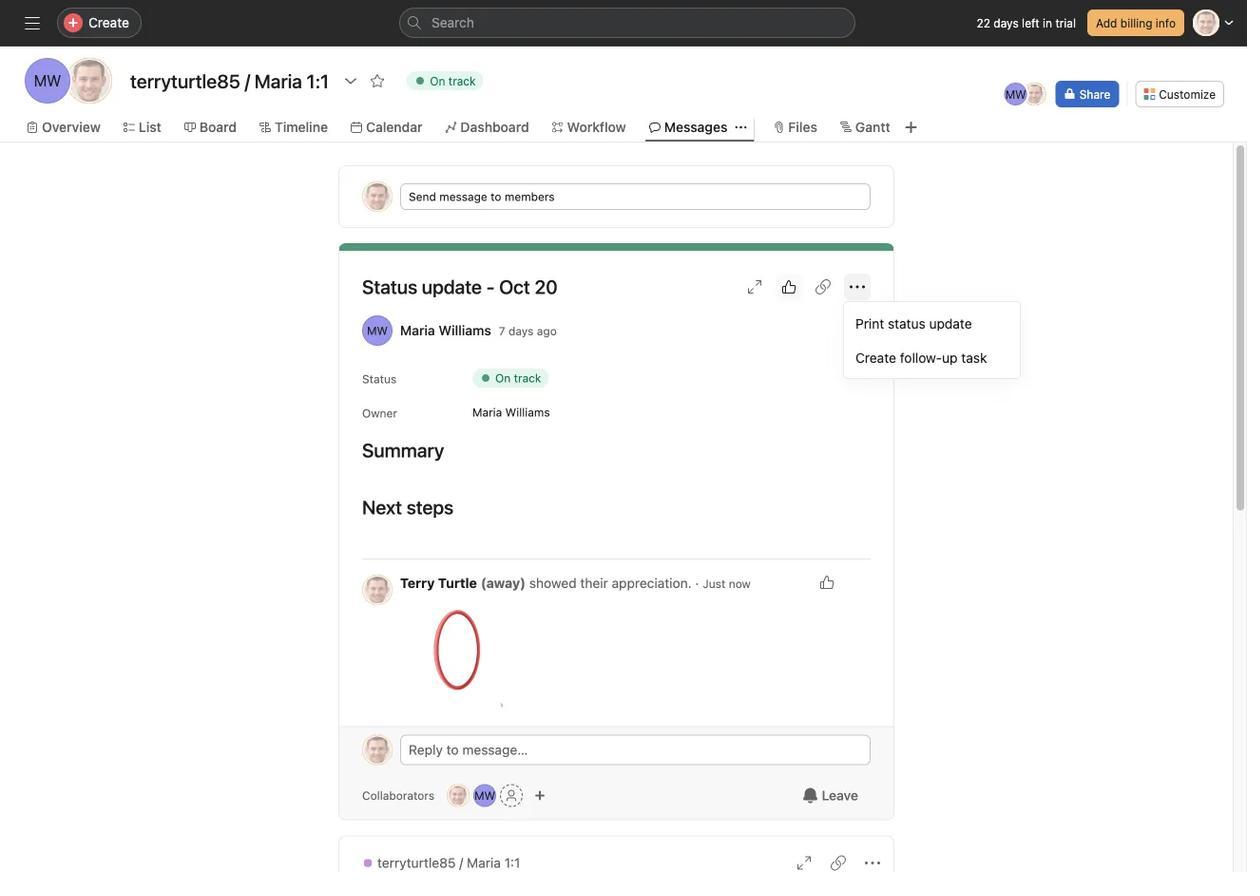 Task type: locate. For each thing, give the bounding box(es) containing it.
track up "dashboard" link at left top
[[449, 74, 476, 87]]

create
[[88, 15, 129, 30], [856, 350, 897, 365]]

now
[[729, 578, 751, 591]]

tt left mw button
[[451, 790, 466, 803]]

1 vertical spatial days
[[509, 324, 534, 338]]

task
[[962, 350, 987, 365]]

1 vertical spatial status
[[362, 373, 397, 386]]

williams
[[439, 323, 491, 339], [506, 406, 550, 419]]

0 vertical spatial days
[[994, 16, 1019, 29]]

show options image
[[343, 73, 359, 88]]

0 vertical spatial maria
[[400, 323, 435, 339]]

on track
[[430, 74, 476, 87], [495, 372, 541, 385]]

create for create follow-up task
[[856, 350, 897, 365]]

0 horizontal spatial williams
[[439, 323, 491, 339]]

1 horizontal spatial create
[[856, 350, 897, 365]]

1 vertical spatial maria
[[473, 406, 502, 419]]

1 vertical spatial williams
[[506, 406, 550, 419]]

add billing info button
[[1088, 10, 1185, 36]]

tt
[[80, 72, 99, 90], [1028, 87, 1042, 101], [370, 190, 385, 203], [370, 584, 385, 597], [370, 744, 385, 757], [451, 790, 466, 803]]

overview
[[42, 119, 101, 135]]

send message to members
[[409, 190, 555, 203]]

williams left 7
[[439, 323, 491, 339]]

2 vertical spatial maria
[[467, 856, 501, 871]]

customize button
[[1136, 81, 1225, 107]]

calendar link
[[351, 117, 423, 138]]

maria down status update - oct 20 link
[[400, 323, 435, 339]]

mw left share button
[[1006, 87, 1027, 101]]

billing
[[1121, 16, 1153, 29]]

gantt link
[[840, 117, 891, 138]]

tt button up collaborators
[[362, 735, 393, 766]]

add or remove collaborators image
[[534, 791, 546, 802]]

update left -
[[422, 276, 482, 298]]

mw
[[34, 72, 61, 90], [1006, 87, 1027, 101], [367, 324, 388, 338], [475, 790, 496, 803]]

tt left send
[[370, 190, 385, 203]]

maria
[[400, 323, 435, 339], [473, 406, 502, 419], [467, 856, 501, 871]]

create follow-up task link
[[844, 340, 1020, 375]]

create right expand sidebar icon
[[88, 15, 129, 30]]

tt button left mw button
[[447, 785, 470, 808]]

days right 7
[[509, 324, 534, 338]]

maria for maria williams
[[473, 406, 502, 419]]

dashboard link
[[445, 117, 529, 138]]

0 vertical spatial status
[[362, 276, 418, 298]]

days inside maria williams 7 days ago
[[509, 324, 534, 338]]

copy link image left more actions image
[[831, 856, 846, 871]]

0 vertical spatial track
[[449, 74, 476, 87]]

up
[[942, 350, 958, 365]]

2 status from the top
[[362, 373, 397, 386]]

1 status from the top
[[362, 276, 418, 298]]

22 days left in trial
[[977, 16, 1076, 29]]

tt up collaborators
[[370, 744, 385, 757]]

williams for maria williams 7 days ago
[[439, 323, 491, 339]]

calendar
[[366, 119, 423, 135]]

tt up overview
[[80, 72, 99, 90]]

gantt
[[856, 119, 891, 135]]

status update - oct 20
[[362, 276, 558, 298]]

update
[[422, 276, 482, 298], [929, 315, 972, 331]]

on inside popup button
[[430, 74, 445, 87]]

1 horizontal spatial on
[[495, 372, 511, 385]]

on right add to starred image
[[430, 74, 445, 87]]

1:1
[[505, 856, 520, 871]]

files link
[[773, 117, 818, 138]]

1 horizontal spatial update
[[929, 315, 972, 331]]

days
[[994, 16, 1019, 29], [509, 324, 534, 338]]

1 horizontal spatial days
[[994, 16, 1019, 29]]

1 vertical spatial update
[[929, 315, 972, 331]]

tt button left the terry
[[362, 575, 393, 606]]

collaborators
[[362, 790, 435, 803]]

copy link image
[[816, 280, 831, 295], [831, 856, 846, 871]]

0 horizontal spatial on
[[430, 74, 445, 87]]

track up maria williams
[[514, 372, 541, 385]]

expand sidebar image
[[25, 15, 40, 30]]

files
[[789, 119, 818, 135]]

0 vertical spatial update
[[422, 276, 482, 298]]

tt button
[[362, 575, 393, 606], [362, 735, 393, 766], [447, 785, 470, 808]]

1 horizontal spatial williams
[[506, 406, 550, 419]]

create button
[[57, 8, 142, 38]]

copy link image left more actions icon
[[816, 280, 831, 295]]

overview link
[[27, 117, 101, 138]]

on track button
[[399, 68, 492, 94]]

ago
[[537, 324, 557, 338]]

on up maria williams
[[495, 372, 511, 385]]

create follow-up task
[[856, 350, 987, 365]]

status
[[362, 276, 418, 298], [362, 373, 397, 386]]

(away)
[[481, 576, 526, 591]]

None text field
[[126, 64, 334, 98]]

williams down the ago
[[506, 406, 550, 419]]

follow-
[[900, 350, 942, 365]]

williams for maria williams
[[506, 406, 550, 419]]

tab actions image
[[735, 122, 747, 133]]

add to starred image
[[370, 73, 385, 88]]

full screen image
[[747, 280, 763, 295]]

status
[[888, 315, 926, 331]]

leave
[[822, 788, 859, 804]]

status up maria williams "link"
[[362, 276, 418, 298]]

full screen image
[[797, 856, 812, 871]]

on
[[430, 74, 445, 87], [495, 372, 511, 385]]

1 vertical spatial create
[[856, 350, 897, 365]]

on track up maria williams
[[495, 372, 541, 385]]

members
[[505, 190, 555, 203]]

update up up
[[929, 315, 972, 331]]

create inside popup button
[[88, 15, 129, 30]]

maria williams 7 days ago
[[400, 323, 557, 339]]

maria right /
[[467, 856, 501, 871]]

their
[[580, 576, 608, 591]]

1 horizontal spatial on track
[[495, 372, 541, 385]]

create down the print
[[856, 350, 897, 365]]

mw left add or remove collaborators icon
[[475, 790, 496, 803]]

owner
[[362, 407, 397, 420]]

search button
[[399, 8, 856, 38]]

terryturtle85
[[377, 856, 456, 871]]

0 vertical spatial create
[[88, 15, 129, 30]]

-
[[486, 276, 495, 298]]

list link
[[123, 117, 161, 138]]

on track up "dashboard" link at left top
[[430, 74, 476, 87]]

0 vertical spatial on track
[[430, 74, 476, 87]]

0 horizontal spatial update
[[422, 276, 482, 298]]

0 horizontal spatial on track
[[430, 74, 476, 87]]

track
[[449, 74, 476, 87], [514, 372, 541, 385]]

0 horizontal spatial create
[[88, 15, 129, 30]]

messages link
[[649, 117, 728, 138]]

tt left share button
[[1028, 87, 1042, 101]]

0 vertical spatial tt button
[[362, 575, 393, 606]]

status update - oct 20 link
[[362, 276, 558, 298]]

0 vertical spatial williams
[[439, 323, 491, 339]]

1 horizontal spatial track
[[514, 372, 541, 385]]

1 vertical spatial on track
[[495, 372, 541, 385]]

days right 22
[[994, 16, 1019, 29]]

status for status
[[362, 373, 397, 386]]

status up owner
[[362, 373, 397, 386]]

in
[[1043, 16, 1053, 29]]

0 horizontal spatial days
[[509, 324, 534, 338]]

20
[[535, 276, 558, 298]]

0 vertical spatial on
[[430, 74, 445, 87]]

0 horizontal spatial track
[[449, 74, 476, 87]]

/
[[459, 856, 463, 871]]

excited narwhal jumping through ring image
[[400, 602, 514, 716]]

maria down maria williams 7 days ago at left top
[[473, 406, 502, 419]]

left
[[1022, 16, 1040, 29]]

more actions image
[[850, 280, 865, 295]]



Task type: describe. For each thing, give the bounding box(es) containing it.
maria inside 'link'
[[467, 856, 501, 871]]

share
[[1080, 87, 1111, 101]]

1 vertical spatial track
[[514, 372, 541, 385]]

timeline link
[[260, 117, 328, 138]]

list
[[139, 119, 161, 135]]

trial
[[1056, 16, 1076, 29]]

more actions image
[[865, 856, 880, 871]]

terry turtle (away) showed their appreciation. · just now
[[400, 576, 751, 591]]

maria for maria williams 7 days ago
[[400, 323, 435, 339]]

showed
[[529, 576, 577, 591]]

search list box
[[399, 8, 856, 38]]

share button
[[1056, 81, 1119, 107]]

·
[[696, 576, 699, 591]]

mw left maria williams "link"
[[367, 324, 388, 338]]

mw button
[[474, 785, 496, 808]]

2 vertical spatial tt button
[[447, 785, 470, 808]]

customize
[[1159, 87, 1216, 101]]

workflow link
[[552, 117, 626, 138]]

board
[[200, 119, 237, 135]]

mw up overview link
[[34, 72, 61, 90]]

terry turtle link
[[400, 576, 477, 591]]

maria williams link
[[400, 323, 491, 339]]

0 vertical spatial copy link image
[[816, 280, 831, 295]]

search
[[432, 15, 474, 30]]

0 likes. click to like this task image
[[820, 575, 835, 590]]

1 vertical spatial copy link image
[[831, 856, 846, 871]]

terryturtle85 / maria 1:1
[[377, 856, 520, 871]]

workflow
[[567, 119, 626, 135]]

tt left the terry
[[370, 584, 385, 597]]

summary
[[362, 439, 444, 462]]

terryturtle85 / maria 1:1 link
[[362, 853, 520, 873]]

on track inside popup button
[[430, 74, 476, 87]]

appreciation.
[[612, 576, 692, 591]]

turtle
[[438, 576, 477, 591]]

leave button
[[791, 779, 871, 813]]

send
[[409, 190, 436, 203]]

track inside popup button
[[449, 74, 476, 87]]

mw inside button
[[475, 790, 496, 803]]

info
[[1156, 16, 1176, 29]]

print status update link
[[844, 306, 1020, 340]]

1 vertical spatial tt button
[[362, 735, 393, 766]]

oct
[[499, 276, 530, 298]]

0 likes. click to like this task image
[[782, 280, 797, 295]]

message
[[440, 190, 488, 203]]

next steps
[[362, 496, 454, 519]]

just
[[703, 578, 726, 591]]

dashboard
[[461, 119, 529, 135]]

timeline
[[275, 119, 328, 135]]

status for status update - oct 20
[[362, 276, 418, 298]]

to
[[491, 190, 502, 203]]

create for create
[[88, 15, 129, 30]]

1 vertical spatial on
[[495, 372, 511, 385]]

maria williams
[[473, 406, 550, 419]]

print
[[856, 315, 884, 331]]

print status update
[[856, 315, 972, 331]]

send message to members button
[[400, 184, 871, 210]]

add
[[1096, 16, 1118, 29]]

board link
[[184, 117, 237, 138]]

add tab image
[[904, 120, 919, 135]]

messages
[[664, 119, 728, 135]]

7
[[499, 324, 506, 338]]

add billing info
[[1096, 16, 1176, 29]]

22
[[977, 16, 991, 29]]

terry
[[400, 576, 435, 591]]



Task type: vqa. For each thing, say whether or not it's contained in the screenshot.
The Add Billing Info button
yes



